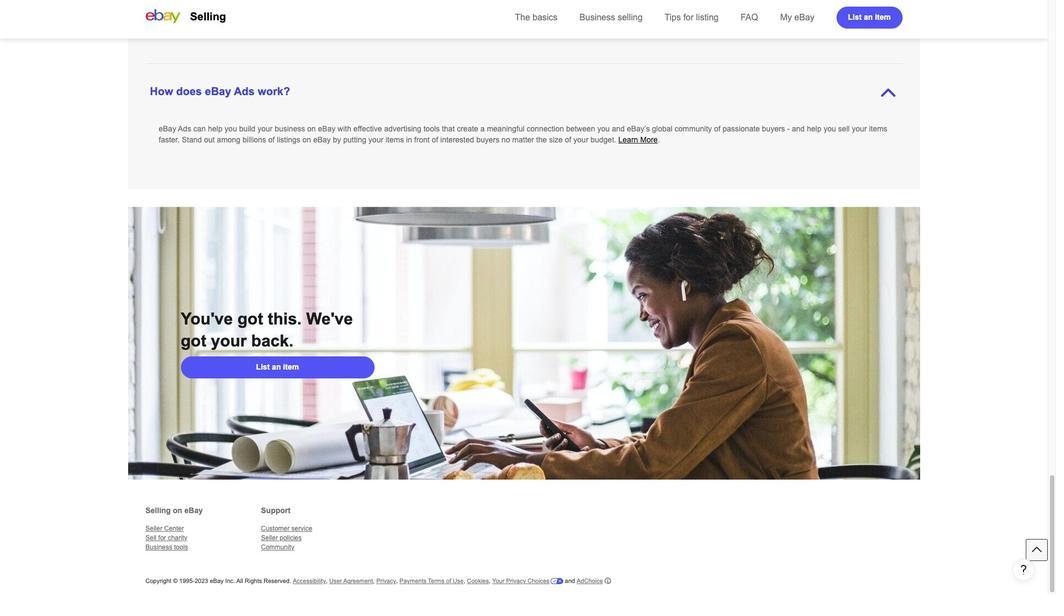 Task type: vqa. For each thing, say whether or not it's contained in the screenshot.
the "Stainless"
no



Task type: locate. For each thing, give the bounding box(es) containing it.
2 help from the left
[[807, 124, 822, 133]]

the basics link
[[515, 13, 558, 22]]

my ebay link
[[780, 13, 815, 22]]

your
[[276, 5, 291, 14], [849, 5, 864, 14], [258, 124, 273, 133], [852, 124, 867, 133], [369, 135, 384, 144], [574, 135, 589, 144], [211, 332, 247, 350]]

0 horizontal spatial business
[[146, 544, 172, 551]]

1 horizontal spatial all
[[687, 0, 695, 3]]

and inside starting on jan 1, 2022, irs regulations require all businesses that process payments, including online marketplaces like ebay, to issue a form 1099-k for all sellers who receive $600 or more in sales. the new tax reporting requirement may impact your 2022 tax return that you may file in 2023. however, just because you receive a 1099-k doesn't automatically mean that you'll owe taxes on the amount reported on your 1099- k. only goods that are sold for a profit are considered taxable, so you won't owe any taxes on something you sell for less than what you paid for it. for example, if you bought a bike for $1,000 last year, and then sold it on ebay today for $700, that $700 you made would generally not be subject to income tax. check out our
[[845, 16, 858, 25]]

that up example,
[[685, 5, 698, 14]]

online
[[488, 0, 509, 3]]

1 horizontal spatial the
[[843, 0, 856, 3]]

receive
[[738, 0, 763, 3], [529, 5, 554, 14]]

1 horizontal spatial list
[[848, 12, 862, 21]]

1 vertical spatial an
[[272, 362, 281, 371]]

1 vertical spatial k
[[582, 5, 587, 14]]

0 horizontal spatial to
[[441, 27, 447, 36]]

a down impact
[[265, 16, 269, 25]]

seller down customer
[[261, 534, 278, 542]]

that down businesses
[[347, 5, 360, 14]]

1 vertical spatial list
[[256, 362, 270, 371]]

taxes up income
[[449, 16, 467, 25]]

2 , from the left
[[373, 578, 375, 584]]

list an item down new
[[848, 12, 891, 21]]

1099- up mean
[[649, 0, 669, 3]]

receive up faq
[[738, 0, 763, 3]]

seller up sell
[[146, 525, 162, 533]]

0 vertical spatial the
[[767, 5, 778, 14]]

learn more link
[[619, 135, 658, 144]]

you up among
[[225, 124, 237, 133]]

0 horizontal spatial list
[[256, 362, 270, 371]]

basics
[[533, 13, 558, 22]]

business
[[580, 13, 615, 22], [146, 544, 172, 551]]

matter
[[512, 135, 534, 144]]

our
[[528, 27, 539, 36]]

all up tips for listing link on the right
[[687, 0, 695, 3]]

can
[[193, 124, 206, 133]]

out down can
[[204, 135, 215, 144]]

1 horizontal spatial tools
[[424, 124, 440, 133]]

so
[[373, 16, 381, 25]]

, left privacy link
[[373, 578, 375, 584]]

sell inside starting on jan 1, 2022, irs regulations require all businesses that process payments, including online marketplaces like ebay, to issue a form 1099-k for all sellers who receive $600 or more in sales. the new tax reporting requirement may impact your 2022 tax return that you may file in 2023. however, just because you receive a 1099-k doesn't automatically mean that you'll owe taxes on the amount reported on your 1099- k. only goods that are sold for a profit are considered taxable, so you won't owe any taxes on something you sell for less than what you paid for it. for example, if you bought a bike for $1,000 last year, and then sold it on ebay today for $700, that $700 you made would generally not be subject to income tax. check out our
[[532, 16, 544, 25]]

may up so
[[377, 5, 391, 14]]

help, opens dialogs image
[[1018, 564, 1029, 575]]

0 horizontal spatial may
[[235, 5, 249, 14]]

for left less
[[546, 16, 555, 25]]

payments
[[400, 578, 427, 584]]

0 horizontal spatial owe
[[418, 16, 432, 25]]

1 horizontal spatial the
[[767, 5, 778, 14]]

item down the back.
[[283, 362, 299, 371]]

0 vertical spatial tax
[[875, 0, 885, 3]]

0 horizontal spatial the
[[515, 13, 530, 22]]

you right $700
[[299, 27, 312, 36]]

item right then
[[875, 12, 891, 21]]

and adchoice
[[563, 578, 603, 584]]

who
[[722, 0, 736, 3]]

1 vertical spatial list an item link
[[181, 357, 374, 379]]

2 vertical spatial in
[[406, 135, 412, 144]]

faq
[[741, 13, 758, 22]]

irs
[[243, 0, 256, 3]]

0 vertical spatial out
[[515, 27, 526, 36]]

ads left work?
[[234, 85, 255, 97]]

2022
[[293, 5, 310, 14]]

$600
[[765, 0, 782, 3]]

are down 2022 at the left top
[[291, 16, 302, 25]]

you down marketplaces
[[515, 5, 527, 14]]

the up our
[[515, 13, 530, 22]]

1 all from the left
[[324, 0, 331, 3]]

of
[[714, 124, 721, 133], [268, 135, 275, 144], [432, 135, 438, 144], [565, 135, 571, 144], [446, 578, 451, 584]]

0 horizontal spatial list an item
[[256, 362, 299, 371]]

list down new
[[848, 12, 862, 21]]

customer service seller policies community
[[261, 525, 312, 551]]

sold left 'it'
[[159, 27, 173, 36]]

1 horizontal spatial 1099-
[[649, 0, 669, 3]]

0 vertical spatial owe
[[720, 5, 734, 14]]

1 horizontal spatial tax
[[875, 0, 885, 3]]

the
[[767, 5, 778, 14], [536, 135, 547, 144]]

budget.
[[591, 135, 616, 144]]

the
[[843, 0, 856, 3], [515, 13, 530, 22]]

of left listings
[[268, 135, 275, 144]]

0 horizontal spatial got
[[181, 332, 206, 350]]

help right -
[[807, 124, 822, 133]]

would
[[335, 27, 355, 36]]

1 vertical spatial receive
[[529, 5, 554, 14]]

you right if
[[712, 16, 724, 25]]

your privacy choices link
[[492, 578, 563, 584]]

receive down marketplaces
[[529, 5, 554, 14]]

for
[[676, 0, 685, 3], [684, 13, 694, 22], [254, 16, 263, 25], [546, 16, 555, 25], [640, 16, 649, 25], [775, 16, 784, 25], [232, 27, 241, 36], [158, 534, 166, 542]]

1 vertical spatial business
[[146, 544, 172, 551]]

among
[[217, 135, 241, 144]]

on up center
[[173, 506, 182, 515]]

0 horizontal spatial sell
[[532, 16, 544, 25]]

1 are from the left
[[224, 16, 235, 25]]

0 horizontal spatial the
[[536, 135, 547, 144]]

less
[[557, 16, 571, 25]]

on up bike
[[756, 5, 765, 14]]

1 vertical spatial list an item
[[256, 362, 299, 371]]

0 vertical spatial business
[[580, 13, 615, 22]]

1 vertical spatial taxes
[[449, 16, 467, 25]]

for down seller center link
[[158, 534, 166, 542]]

list an item link down new
[[837, 7, 903, 29]]

the inside starting on jan 1, 2022, irs regulations require all businesses that process payments, including online marketplaces like ebay, to issue a form 1099-k for all sellers who receive $600 or more in sales. the new tax reporting requirement may impact your 2022 tax return that you may file in 2023. however, just because you receive a 1099-k doesn't automatically mean that you'll owe taxes on the amount reported on your 1099- k. only goods that are sold for a profit are considered taxable, so you won't owe any taxes on something you sell for less than what you paid for it. for example, if you bought a bike for $1,000 last year, and then sold it on ebay today for $700, that $700 you made would generally not be subject to income tax. check out our
[[767, 5, 778, 14]]

1 horizontal spatial items
[[869, 124, 888, 133]]

0 vertical spatial tools
[[424, 124, 440, 133]]

1 horizontal spatial seller
[[261, 534, 278, 542]]

0 horizontal spatial list an item link
[[181, 357, 374, 379]]

0 vertical spatial list
[[848, 12, 862, 21]]

0 vertical spatial taxes
[[736, 5, 754, 14]]

sold
[[238, 16, 252, 25], [159, 27, 173, 36]]

buyers left -
[[762, 124, 785, 133]]

out left our
[[515, 27, 526, 36]]

marketplaces
[[511, 0, 557, 3]]

1 horizontal spatial are
[[291, 16, 302, 25]]

ebay inside starting on jan 1, 2022, irs regulations require all businesses that process payments, including online marketplaces like ebay, to issue a form 1099-k for all sellers who receive $600 or more in sales. the new tax reporting requirement may impact your 2022 tax return that you may file in 2023. however, just because you receive a 1099-k doesn't automatically mean that you'll owe taxes on the amount reported on your 1099- k. only goods that are sold for a profit are considered taxable, so you won't owe any taxes on something you sell for less than what you paid for it. for example, if you bought a bike for $1,000 last year, and then sold it on ebay today for $700, that $700 you made would generally not be subject to income tax. check out our
[[192, 27, 209, 36]]

tax down require
[[312, 5, 323, 14]]

a left bike
[[752, 16, 756, 25]]

are
[[224, 16, 235, 25], [291, 16, 302, 25]]

the left new
[[843, 0, 856, 3]]

, left your
[[489, 578, 491, 584]]

0 horizontal spatial are
[[224, 16, 235, 25]]

made
[[314, 27, 333, 36]]

learn
[[619, 135, 638, 144]]

sell
[[146, 534, 157, 542]]

1 horizontal spatial buyers
[[762, 124, 785, 133]]

sales.
[[821, 0, 841, 3]]

tools inside ebay ads can help you build your business on ebay with effective advertising tools that create a meaningful connection between you and ebay's global community of passionate buyers - and help you sell your items faster. stand out among billions of listings on ebay by putting your items in front of interested buyers no matter the size of your budget.
[[424, 124, 440, 133]]

copyright
[[146, 578, 171, 584]]

selling for selling
[[190, 10, 226, 23]]

tools
[[424, 124, 440, 133], [174, 544, 188, 551]]

are up today
[[224, 16, 235, 25]]

0 vertical spatial sell
[[532, 16, 544, 25]]

1 vertical spatial the
[[515, 13, 530, 22]]

1 vertical spatial to
[[441, 27, 447, 36]]

1 horizontal spatial selling
[[190, 10, 226, 23]]

0 horizontal spatial tools
[[174, 544, 188, 551]]

tax right new
[[875, 0, 885, 3]]

got up the back.
[[238, 310, 263, 328]]

0 horizontal spatial privacy
[[376, 578, 396, 584]]

0 vertical spatial selling
[[190, 10, 226, 23]]

owe down who
[[720, 5, 734, 14]]

1 horizontal spatial k
[[669, 0, 674, 3]]

selling down jan
[[190, 10, 226, 23]]

in down advertising
[[406, 135, 412, 144]]

1 horizontal spatial sell
[[838, 124, 850, 133]]

1099- down new
[[866, 5, 886, 14]]

owe down 2023. on the top left of the page
[[418, 16, 432, 25]]

faq link
[[741, 13, 758, 22]]

last
[[812, 16, 824, 25]]

, left user
[[326, 578, 328, 584]]

0 horizontal spatial out
[[204, 135, 215, 144]]

owe
[[720, 5, 734, 14], [418, 16, 432, 25]]

1 horizontal spatial list an item link
[[837, 7, 903, 29]]

reserved.
[[264, 578, 291, 584]]

0 vertical spatial receive
[[738, 0, 763, 3]]

1 horizontal spatial ads
[[234, 85, 255, 97]]

because
[[483, 5, 512, 14]]

privacy left payments at left bottom
[[376, 578, 396, 584]]

1 horizontal spatial item
[[875, 12, 891, 21]]

taxes up bought
[[736, 5, 754, 14]]

1 horizontal spatial an
[[864, 12, 873, 21]]

community
[[675, 124, 712, 133]]

0 horizontal spatial all
[[324, 0, 331, 3]]

k
[[669, 0, 674, 3], [582, 5, 587, 14]]

0 horizontal spatial seller
[[146, 525, 162, 533]]

0 horizontal spatial 1099-
[[562, 5, 582, 14]]

0 horizontal spatial selling
[[146, 506, 171, 515]]

policies
[[280, 534, 302, 542]]

buyers
[[762, 124, 785, 133], [476, 135, 500, 144]]

you
[[362, 5, 375, 14], [515, 5, 527, 14], [383, 16, 396, 25], [518, 16, 530, 25], [608, 16, 621, 25], [712, 16, 724, 25], [299, 27, 312, 36], [225, 124, 237, 133], [597, 124, 610, 133], [824, 124, 836, 133]]

be
[[404, 27, 412, 36]]

considered
[[304, 16, 342, 25]]

$1,000
[[786, 16, 810, 25]]

automatically
[[616, 5, 661, 14]]

©
[[173, 578, 178, 584]]

mean
[[664, 5, 683, 14]]

1 help from the left
[[208, 124, 223, 133]]

selling up seller center link
[[146, 506, 171, 515]]

of right size on the right
[[565, 135, 571, 144]]

all up return
[[324, 0, 331, 3]]

today
[[211, 27, 230, 36]]

to down the any
[[441, 27, 447, 36]]

of right the community
[[714, 124, 721, 133]]

0 horizontal spatial buyers
[[476, 135, 500, 144]]

0 vertical spatial ads
[[234, 85, 255, 97]]

help right can
[[208, 124, 223, 133]]

0 vertical spatial list an item
[[848, 12, 891, 21]]

what
[[590, 16, 606, 25]]

buyers left no at top
[[476, 135, 500, 144]]

list for the top list an item link
[[848, 12, 862, 21]]

0 vertical spatial the
[[843, 0, 856, 3]]

0 vertical spatial buyers
[[762, 124, 785, 133]]

on right 'it'
[[181, 27, 190, 36]]

1 vertical spatial buyers
[[476, 135, 500, 144]]

the down connection
[[536, 135, 547, 144]]

sell inside ebay ads can help you build your business on ebay with effective advertising tools that create a meaningful connection between you and ebay's global community of passionate buyers - and help you sell your items faster. stand out among billions of listings on ebay by putting your items in front of interested buyers no matter the size of your budget.
[[838, 124, 850, 133]]

advertising
[[384, 124, 421, 133]]

0 vertical spatial k
[[669, 0, 674, 3]]

1 vertical spatial sold
[[159, 27, 173, 36]]

1099- down like
[[562, 5, 582, 14]]

you up our
[[518, 16, 530, 25]]

, left payments at left bottom
[[396, 578, 398, 584]]

on down just
[[469, 16, 478, 25]]

bike
[[759, 16, 773, 25]]

a right create
[[481, 124, 485, 133]]

list an item down the back.
[[256, 362, 299, 371]]

an down the back.
[[272, 362, 281, 371]]

out
[[515, 27, 526, 36], [204, 135, 215, 144]]

1 vertical spatial selling
[[146, 506, 171, 515]]

you'll
[[700, 5, 717, 14]]

reported
[[808, 5, 837, 14]]

like
[[559, 0, 571, 3]]

1 horizontal spatial sold
[[238, 16, 252, 25]]

may down irs
[[235, 5, 249, 14]]

on left jan
[[187, 0, 196, 3]]

1 horizontal spatial got
[[238, 310, 263, 328]]

4 , from the left
[[464, 578, 465, 584]]

1 vertical spatial out
[[204, 135, 215, 144]]

user
[[329, 578, 342, 584]]

k up mean
[[669, 0, 674, 3]]

this.
[[268, 310, 302, 328]]

1 vertical spatial tools
[[174, 544, 188, 551]]

0 vertical spatial got
[[238, 310, 263, 328]]

list an item link
[[837, 7, 903, 29], [181, 357, 374, 379]]

1 vertical spatial got
[[181, 332, 206, 350]]

your inside "you've got this. we've got your back."
[[211, 332, 247, 350]]

on right listings
[[303, 135, 311, 144]]

my
[[780, 13, 792, 22]]

tools inside seller center sell for charity business tools
[[174, 544, 188, 551]]

0 horizontal spatial tax
[[312, 5, 323, 14]]

1 horizontal spatial may
[[377, 5, 391, 14]]

may
[[235, 5, 249, 14], [377, 5, 391, 14]]

for right bike
[[775, 16, 784, 25]]

5 , from the left
[[489, 578, 491, 584]]

1 vertical spatial ads
[[178, 124, 191, 133]]

list down the back.
[[256, 362, 270, 371]]

ads up stand
[[178, 124, 191, 133]]

the inside ebay ads can help you build your business on ebay with effective advertising tools that create a meaningful connection between you and ebay's global community of passionate buyers - and help you sell your items faster. stand out among billions of listings on ebay by putting your items in front of interested buyers no matter the size of your budget.
[[536, 135, 547, 144]]

1 vertical spatial sell
[[838, 124, 850, 133]]

1 vertical spatial seller
[[261, 534, 278, 542]]

2 may from the left
[[377, 5, 391, 14]]

2 are from the left
[[291, 16, 302, 25]]

1 horizontal spatial help
[[807, 124, 822, 133]]

meaningful
[[487, 124, 525, 133]]

the down $600
[[767, 5, 778, 14]]

0 horizontal spatial items
[[386, 135, 404, 144]]

and left adchoice
[[565, 578, 575, 584]]

that up so
[[374, 0, 387, 3]]

seller inside customer service seller policies community
[[261, 534, 278, 542]]

to up doesn't
[[594, 0, 600, 3]]

in inside ebay ads can help you build your business on ebay with effective advertising tools that create a meaningful connection between you and ebay's global community of passionate buyers - and help you sell your items faster. stand out among billions of listings on ebay by putting your items in front of interested buyers no matter the size of your budget.
[[406, 135, 412, 144]]

new
[[858, 0, 873, 3]]

1 , from the left
[[326, 578, 328, 584]]

and right -
[[792, 124, 805, 133]]

an down new
[[864, 12, 873, 21]]

k down ebay,
[[582, 5, 587, 14]]

1 horizontal spatial business
[[580, 13, 615, 22]]

generally
[[357, 27, 389, 36]]

privacy right your
[[506, 578, 526, 584]]

0 horizontal spatial item
[[283, 362, 299, 371]]

list an item link down the back.
[[181, 357, 374, 379]]

business selling
[[580, 13, 643, 22]]

$700
[[280, 27, 297, 36]]

seller
[[146, 525, 162, 533], [261, 534, 278, 542]]

help
[[208, 124, 223, 133], [807, 124, 822, 133]]

1 horizontal spatial privacy
[[506, 578, 526, 584]]

for up mean
[[676, 0, 685, 3]]

only
[[168, 16, 184, 25]]

for inside seller center sell for charity business tools
[[158, 534, 166, 542]]

0 vertical spatial seller
[[146, 525, 162, 533]]

1 horizontal spatial out
[[515, 27, 526, 36]]

tools down charity
[[174, 544, 188, 551]]

payments terms of use link
[[400, 578, 464, 584]]

if
[[706, 16, 710, 25]]

0 vertical spatial items
[[869, 124, 888, 133]]

customer
[[261, 525, 290, 533]]

2 horizontal spatial 1099-
[[866, 5, 886, 14]]

1 horizontal spatial owe
[[720, 5, 734, 14]]

0 vertical spatial to
[[594, 0, 600, 3]]

use
[[453, 578, 464, 584]]

that up interested
[[442, 124, 455, 133]]

sold up $700,
[[238, 16, 252, 25]]



Task type: describe. For each thing, give the bounding box(es) containing it.
2 all from the left
[[687, 0, 695, 3]]

1 horizontal spatial taxes
[[736, 5, 754, 14]]

create
[[457, 124, 478, 133]]

does
[[176, 85, 202, 97]]

center
[[164, 525, 184, 533]]

on right business
[[307, 124, 316, 133]]

business tools link
[[146, 544, 188, 551]]

require
[[297, 0, 321, 3]]

on up year,
[[839, 5, 847, 14]]

you up so
[[362, 5, 375, 14]]

faster.
[[159, 135, 180, 144]]

selling on ebay
[[146, 506, 203, 515]]

however,
[[435, 5, 467, 14]]

not
[[391, 27, 402, 36]]

1 vertical spatial item
[[283, 362, 299, 371]]

learn more .
[[619, 135, 660, 144]]

front
[[414, 135, 430, 144]]

-
[[787, 124, 790, 133]]

than
[[573, 16, 588, 25]]

businesses
[[333, 0, 372, 3]]

year,
[[826, 16, 843, 25]]

for left it.
[[640, 16, 649, 25]]

1,
[[213, 0, 219, 3]]

of left use
[[446, 578, 451, 584]]

regulations
[[258, 0, 295, 3]]

ebay's
[[627, 124, 650, 133]]

process
[[389, 0, 416, 3]]

tips for listing link
[[665, 13, 719, 22]]

back.
[[251, 332, 294, 350]]

out inside starting on jan 1, 2022, irs regulations require all businesses that process payments, including online marketplaces like ebay, to issue a form 1099-k for all sellers who receive $600 or more in sales. the new tax reporting requirement may impact your 2022 tax return that you may file in 2023. however, just because you receive a 1099-k doesn't automatically mean that you'll owe taxes on the amount reported on your 1099- k. only goods that are sold for a profit are considered taxable, so you won't owe any taxes on something you sell for less than what you paid for it. for example, if you bought a bike for $1,000 last year, and then sold it on ebay today for $700, that $700 you made would generally not be subject to income tax. check out our
[[515, 27, 526, 36]]

starting on jan 1, 2022, irs regulations require all businesses that process payments, including online marketplaces like ebay, to issue a form 1099-k for all sellers who receive $600 or more in sales. the new tax reporting requirement may impact your 2022 tax return that you may file in 2023. however, just because you receive a 1099-k doesn't automatically mean that you'll owe taxes on the amount reported on your 1099- k. only goods that are sold for a profit are considered taxable, so you won't owe any taxes on something you sell for less than what you paid for it. for example, if you bought a bike for $1,000 last year, and then sold it on ebay today for $700, that $700 you made would generally not be subject to income tax. check out our
[[159, 0, 886, 36]]

a down like
[[556, 5, 560, 14]]

between
[[566, 124, 595, 133]]

any
[[434, 16, 446, 25]]

with
[[338, 124, 351, 133]]

business inside seller center sell for charity business tools
[[146, 544, 172, 551]]

you left paid
[[608, 16, 621, 25]]

you right -
[[824, 124, 836, 133]]

0 horizontal spatial receive
[[529, 5, 554, 14]]

of right front
[[432, 135, 438, 144]]

3 , from the left
[[396, 578, 398, 584]]

you've got this. we've got your back.
[[181, 310, 353, 350]]

global
[[652, 124, 673, 133]]

0 vertical spatial list an item link
[[837, 7, 903, 29]]

business
[[275, 124, 305, 133]]

that down requirement
[[209, 16, 222, 25]]

then
[[860, 16, 875, 25]]

1 vertical spatial owe
[[418, 16, 432, 25]]

1 vertical spatial items
[[386, 135, 404, 144]]

how
[[150, 85, 173, 97]]

putting
[[343, 135, 366, 144]]

1 horizontal spatial receive
[[738, 0, 763, 3]]

example,
[[673, 16, 704, 25]]

size
[[549, 135, 563, 144]]

stand
[[182, 135, 202, 144]]

cookies
[[467, 578, 489, 584]]

you up budget.
[[597, 124, 610, 133]]

amount
[[780, 5, 806, 14]]

taxable,
[[344, 16, 371, 25]]

1995-
[[179, 578, 195, 584]]

seller center link
[[146, 525, 184, 533]]

agreement
[[343, 578, 373, 584]]

paid
[[623, 16, 637, 25]]

check
[[491, 27, 513, 36]]

no
[[502, 135, 510, 144]]

jan
[[198, 0, 211, 3]]

$700,
[[244, 27, 263, 36]]

an for the bottommost list an item link
[[272, 362, 281, 371]]

issue
[[603, 0, 621, 3]]

rights
[[245, 578, 262, 584]]

1 horizontal spatial to
[[594, 0, 600, 3]]

the basics
[[515, 13, 558, 22]]

seller inside seller center sell for charity business tools
[[146, 525, 162, 533]]

a inside ebay ads can help you build your business on ebay with effective advertising tools that create a meaningful connection between you and ebay's global community of passionate buyers - and help you sell your items faster. stand out among billions of listings on ebay by putting your items in front of interested buyers no matter the size of your budget.
[[481, 124, 485, 133]]

adchoice
[[577, 578, 603, 584]]

service
[[292, 525, 312, 533]]

0 horizontal spatial sold
[[159, 27, 173, 36]]

you've
[[181, 310, 233, 328]]

and up learn
[[612, 124, 625, 133]]

choices
[[528, 578, 550, 584]]

won't
[[398, 16, 416, 25]]

out inside ebay ads can help you build your business on ebay with effective advertising tools that create a meaningful connection between you and ebay's global community of passionate buyers - and help you sell your items faster. stand out among billions of listings on ebay by putting your items in front of interested buyers no matter the size of your budget.
[[204, 135, 215, 144]]

that down profit
[[265, 27, 278, 36]]

1 may from the left
[[235, 5, 249, 14]]

passionate
[[723, 124, 760, 133]]

billions
[[243, 135, 266, 144]]

list for the bottommost list an item link
[[256, 362, 270, 371]]

0 vertical spatial sold
[[238, 16, 252, 25]]

that inside ebay ads can help you build your business on ebay with effective advertising tools that create a meaningful connection between you and ebay's global community of passionate buyers - and help you sell your items faster. stand out among billions of listings on ebay by putting your items in front of interested buyers no matter the size of your budget.
[[442, 124, 455, 133]]

ebay,
[[573, 0, 592, 3]]

requirement
[[191, 5, 232, 14]]

income
[[449, 27, 474, 36]]

profit
[[271, 16, 288, 25]]

terms
[[428, 578, 445, 584]]

0 vertical spatial in
[[813, 0, 819, 3]]

for right today
[[232, 27, 241, 36]]

community
[[261, 544, 294, 551]]

for down impact
[[254, 16, 263, 25]]

1 vertical spatial in
[[405, 5, 411, 14]]

accessibility link
[[293, 578, 326, 584]]

0 horizontal spatial k
[[582, 5, 587, 14]]

the inside starting on jan 1, 2022, irs regulations require all businesses that process payments, including online marketplaces like ebay, to issue a form 1099-k for all sellers who receive $600 or more in sales. the new tax reporting requirement may impact your 2022 tax return that you may file in 2023. however, just because you receive a 1099-k doesn't automatically mean that you'll owe taxes on the amount reported on your 1099- k. only goods that are sold for a profit are considered taxable, so you won't owe any taxes on something you sell for less than what you paid for it. for example, if you bought a bike for $1,000 last year, and then sold it on ebay today for $700, that $700 you made would generally not be subject to income tax. check out our
[[843, 0, 856, 3]]

for right tips
[[684, 13, 694, 22]]

selling
[[618, 13, 643, 22]]

k.
[[159, 16, 166, 25]]

selling for selling on ebay
[[146, 506, 171, 515]]

community link
[[261, 544, 294, 551]]

goods
[[186, 16, 207, 25]]

a left form
[[623, 0, 627, 3]]

1 horizontal spatial list an item
[[848, 12, 891, 21]]

adchoice link
[[577, 577, 611, 585]]

by
[[333, 135, 341, 144]]

seller policies link
[[261, 534, 302, 542]]

work?
[[258, 85, 290, 97]]

subject
[[414, 27, 439, 36]]

payments,
[[418, 0, 454, 3]]

1 privacy from the left
[[376, 578, 396, 584]]

an for the top list an item link
[[864, 12, 873, 21]]

ads inside ebay ads can help you build your business on ebay with effective advertising tools that create a meaningful connection between you and ebay's global community of passionate buyers - and help you sell your items faster. stand out among billions of listings on ebay by putting your items in front of interested buyers no matter the size of your budget.
[[178, 124, 191, 133]]

cookies link
[[467, 578, 489, 584]]

tips for listing
[[665, 13, 719, 22]]

reporting
[[159, 5, 189, 14]]

1 vertical spatial tax
[[312, 5, 323, 14]]

2 privacy from the left
[[506, 578, 526, 584]]

you right so
[[383, 16, 396, 25]]

more
[[793, 0, 811, 3]]

just
[[469, 5, 481, 14]]

file
[[393, 5, 403, 14]]



